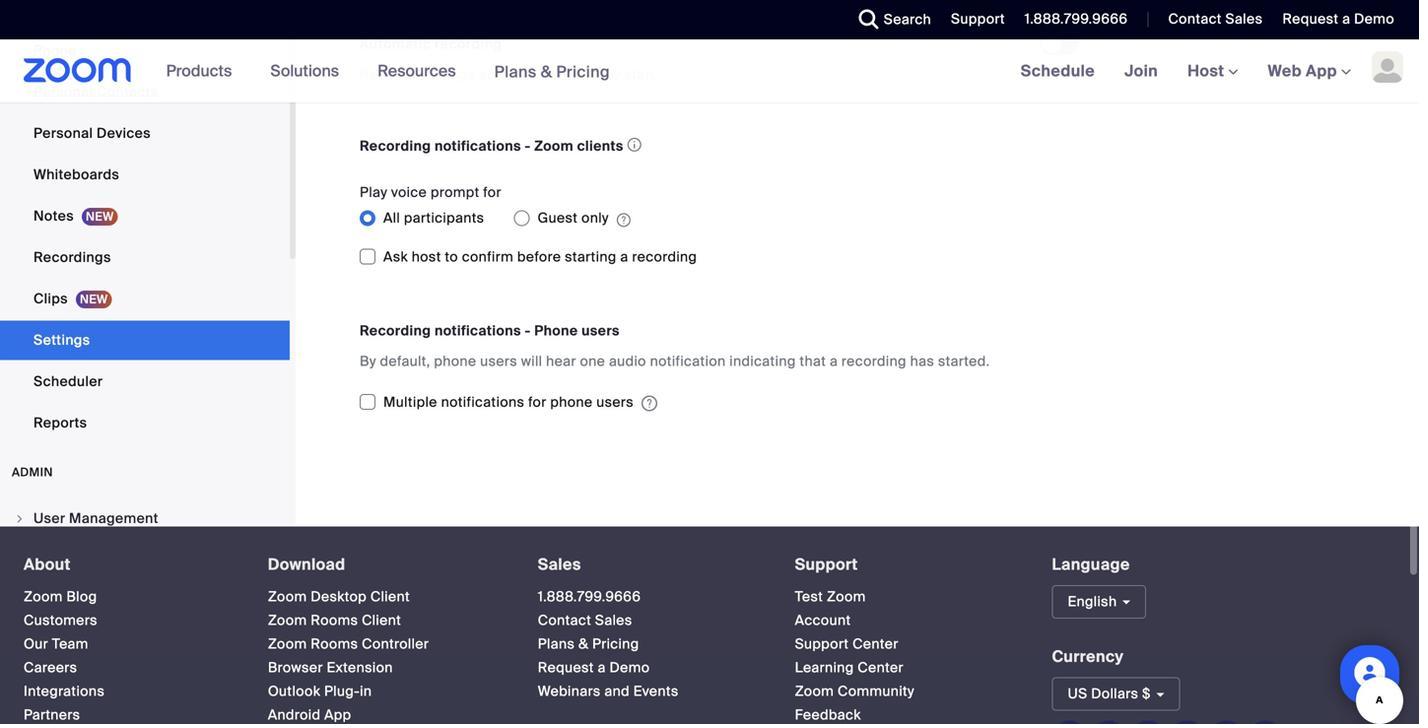 Task type: locate. For each thing, give the bounding box(es) containing it.
- inside application
[[525, 137, 531, 155]]

confirm
[[462, 248, 514, 266]]

meetings navigation
[[1006, 39, 1419, 104]]

phone down hear
[[550, 393, 593, 411]]

& down '1.888.799.9666' link
[[578, 635, 589, 653]]

1 vertical spatial client
[[362, 611, 401, 630]]

1.888.799.9666 up schedule link
[[1025, 10, 1128, 28]]

notifications for zoom
[[435, 137, 521, 155]]

contact sales
[[1168, 10, 1263, 28]]

request
[[1282, 10, 1339, 28], [538, 659, 594, 677]]

zoom blog link
[[24, 588, 97, 606]]

participants
[[404, 209, 484, 227]]

personal contacts link
[[0, 72, 290, 112]]

zoom desktop client link
[[268, 588, 410, 606]]

1 horizontal spatial recording
[[632, 248, 697, 266]]

notifications down the will
[[441, 393, 525, 411]]

user management menu item
[[0, 500, 290, 537]]

record meetings automatically as they start
[[360, 65, 655, 84]]

1.888.799.9666 inside button
[[1025, 10, 1128, 28]]

center up the learning center link
[[852, 635, 898, 653]]

demo up and
[[610, 659, 650, 677]]

center
[[852, 635, 898, 653], [858, 659, 904, 677]]

0 vertical spatial demo
[[1354, 10, 1394, 28]]

recording up voice
[[360, 137, 431, 155]]

customers
[[24, 611, 98, 630]]

sales down '1.888.799.9666' link
[[595, 611, 632, 630]]

app inside meetings navigation
[[1306, 61, 1337, 81]]

contact down '1.888.799.9666' link
[[538, 611, 591, 630]]

0 vertical spatial request
[[1282, 10, 1339, 28]]

that
[[800, 352, 826, 370]]

english button
[[1052, 585, 1146, 619]]

notifications inside application
[[435, 137, 521, 155]]

0 vertical spatial &
[[541, 61, 552, 82]]

0 vertical spatial notifications
[[435, 137, 521, 155]]

users down recording notifications - phone users
[[480, 352, 517, 370]]

admin
[[12, 465, 53, 480]]

app down plug-
[[324, 706, 351, 724]]

recording down play voice prompt for option group
[[632, 248, 697, 266]]

before
[[517, 248, 561, 266]]

plans up webinars
[[538, 635, 575, 653]]

rooms down zoom rooms client link
[[311, 635, 358, 653]]

app right web at top right
[[1306, 61, 1337, 81]]

1.888.799.9666 button
[[1010, 0, 1133, 39], [1025, 10, 1128, 28]]

0 vertical spatial 1.888.799.9666
[[1025, 10, 1128, 28]]

client
[[370, 588, 410, 606], [362, 611, 401, 630]]

2 - from the top
[[525, 322, 531, 340]]

they
[[592, 65, 621, 84]]

search button
[[844, 0, 936, 39]]

1 vertical spatial plans
[[538, 635, 575, 653]]

2 horizontal spatial recording
[[842, 352, 907, 370]]

personal up personal devices
[[34, 83, 93, 101]]

zoom rooms client link
[[268, 611, 401, 630]]

recording left has
[[842, 352, 907, 370]]

sales up host dropdown button
[[1225, 10, 1263, 28]]

pricing
[[556, 61, 610, 82], [592, 635, 639, 653]]

0 horizontal spatial request
[[538, 659, 594, 677]]

learn more about multiple notifications for phone users image
[[642, 395, 657, 413]]

partners link
[[24, 706, 80, 724]]

1 horizontal spatial app
[[1306, 61, 1337, 81]]

0 vertical spatial contact
[[1168, 10, 1222, 28]]

for
[[483, 183, 501, 201], [528, 393, 547, 411]]

demo up profile picture on the top right of page
[[1354, 10, 1394, 28]]

1 vertical spatial &
[[578, 635, 589, 653]]

products button
[[166, 39, 241, 102]]

phone down recording notifications - phone users
[[434, 352, 476, 370]]

0 vertical spatial -
[[525, 137, 531, 155]]

1 vertical spatial rooms
[[311, 635, 358, 653]]

automatic
[[360, 35, 431, 53]]

a
[[1342, 10, 1350, 28], [620, 248, 628, 266], [830, 352, 838, 370], [598, 659, 606, 677]]

support up the "test zoom" "link"
[[795, 554, 858, 575]]

feedback button
[[795, 706, 861, 724]]

&
[[541, 61, 552, 82], [578, 635, 589, 653]]

for right 'prompt'
[[483, 183, 501, 201]]

notifications up the will
[[435, 322, 521, 340]]

phone
[[434, 352, 476, 370], [550, 393, 593, 411]]

0 horizontal spatial 1.888.799.9666
[[538, 588, 641, 606]]

0 vertical spatial recording
[[360, 137, 431, 155]]

recordings
[[34, 248, 111, 266]]

phone up hear
[[534, 322, 578, 340]]

2 vertical spatial notifications
[[441, 393, 525, 411]]

personal devices link
[[0, 114, 290, 153]]

notes
[[34, 207, 74, 225]]

zoom inside zoom blog customers our team careers integrations partners
[[24, 588, 63, 606]]

guest
[[538, 209, 578, 227]]

1.888.799.9666 button up schedule link
[[1025, 10, 1128, 28]]

audio
[[609, 352, 646, 370]]

rooms down desktop
[[311, 611, 358, 630]]

2 recording from the top
[[360, 322, 431, 340]]

clients
[[577, 137, 624, 155]]

products
[[166, 61, 232, 81]]

0 vertical spatial phone
[[434, 352, 476, 370]]

0 horizontal spatial contact
[[538, 611, 591, 630]]

personal
[[34, 83, 93, 101], [34, 124, 93, 142]]

0 horizontal spatial app
[[324, 706, 351, 724]]

pricing inside "product information" navigation
[[556, 61, 610, 82]]

host
[[412, 248, 441, 266]]

support right search
[[951, 10, 1005, 28]]

a up webinars and events link
[[598, 659, 606, 677]]

0 vertical spatial recording
[[435, 35, 502, 53]]

play voice prompt for option group
[[360, 202, 1040, 234]]

guest only
[[538, 209, 609, 227]]

- for zoom
[[525, 137, 531, 155]]

0 vertical spatial phone
[[34, 41, 77, 60]]

webinars and events link
[[538, 682, 679, 701]]

1 vertical spatial for
[[528, 393, 547, 411]]

0 vertical spatial app
[[1306, 61, 1337, 81]]

users left 'learn more about multiple notifications for phone users' "icon"
[[596, 393, 634, 411]]

1 horizontal spatial sales
[[595, 611, 632, 630]]

customers link
[[24, 611, 98, 630]]

& left the as
[[541, 61, 552, 82]]

right image
[[14, 513, 26, 525]]

1.888.799.9666 down the sales "link"
[[538, 588, 641, 606]]

1 vertical spatial recording
[[632, 248, 697, 266]]

0 horizontal spatial plans
[[494, 61, 537, 82]]

desktop
[[311, 588, 367, 606]]

& inside 1.888.799.9666 contact sales plans & pricing request a demo webinars and events
[[578, 635, 589, 653]]

meetings
[[412, 65, 475, 84]]

1 horizontal spatial 1.888.799.9666
[[1025, 10, 1128, 28]]

learning
[[795, 659, 854, 677]]

contact
[[1168, 10, 1222, 28], [538, 611, 591, 630]]

pricing up and
[[592, 635, 639, 653]]

for down the will
[[528, 393, 547, 411]]

personal menu menu
[[0, 0, 290, 445]]

support link
[[936, 0, 1010, 39], [951, 10, 1005, 28], [795, 554, 858, 575]]

play voice prompt for
[[360, 183, 501, 201]]

indicating
[[729, 352, 796, 370]]

request up webinars
[[538, 659, 594, 677]]

0 vertical spatial for
[[483, 183, 501, 201]]

controller
[[362, 635, 429, 653]]

1.888.799.9666
[[1025, 10, 1128, 28], [538, 588, 641, 606]]

2 personal from the top
[[34, 124, 93, 142]]

support down account "link"
[[795, 635, 849, 653]]

0 horizontal spatial phone
[[434, 352, 476, 370]]

2 vertical spatial sales
[[595, 611, 632, 630]]

notifications
[[435, 137, 521, 155], [435, 322, 521, 340], [441, 393, 525, 411]]

recording up 'meetings'
[[435, 35, 502, 53]]

1.888.799.9666 for 1.888.799.9666 contact sales plans & pricing request a demo webinars and events
[[538, 588, 641, 606]]

0 horizontal spatial demo
[[610, 659, 650, 677]]

1 vertical spatial phone
[[550, 393, 593, 411]]

banner containing products
[[0, 39, 1419, 104]]

play
[[360, 183, 387, 201]]

request a demo link
[[1268, 0, 1419, 39], [1282, 10, 1394, 28], [538, 659, 650, 677]]

a right starting
[[620, 248, 628, 266]]

us dollars $ button
[[1052, 678, 1180, 711]]

users up one
[[581, 322, 620, 340]]

0 horizontal spatial &
[[541, 61, 552, 82]]

plans inside 1.888.799.9666 contact sales plans & pricing request a demo webinars and events
[[538, 635, 575, 653]]

users for phone
[[596, 393, 634, 411]]

- down automatically
[[525, 137, 531, 155]]

2 horizontal spatial sales
[[1225, 10, 1263, 28]]

join
[[1124, 61, 1158, 81]]

0 vertical spatial users
[[581, 322, 620, 340]]

center up community
[[858, 659, 904, 677]]

1 vertical spatial recording
[[360, 322, 431, 340]]

recording for recording notifications - phone users
[[360, 322, 431, 340]]

in
[[360, 682, 372, 701]]

only
[[581, 209, 609, 227]]

has
[[910, 352, 934, 370]]

0 horizontal spatial sales
[[538, 554, 581, 575]]

2 vertical spatial users
[[596, 393, 634, 411]]

plans left the as
[[494, 61, 537, 82]]

2 rooms from the top
[[311, 635, 358, 653]]

1 horizontal spatial &
[[578, 635, 589, 653]]

1 recording from the top
[[360, 137, 431, 155]]

our
[[24, 635, 48, 653]]

2 vertical spatial support
[[795, 635, 849, 653]]

0 vertical spatial personal
[[34, 83, 93, 101]]

zoom community link
[[795, 682, 914, 701]]

1 vertical spatial demo
[[610, 659, 650, 677]]

zoom blog customers our team careers integrations partners
[[24, 588, 105, 724]]

0 vertical spatial rooms
[[311, 611, 358, 630]]

web app button
[[1268, 61, 1351, 81]]

voice
[[391, 183, 427, 201]]

0 vertical spatial sales
[[1225, 10, 1263, 28]]

1 vertical spatial 1.888.799.9666
[[538, 588, 641, 606]]

zoom logo image
[[24, 58, 132, 83]]

1.888.799.9666 contact sales plans & pricing request a demo webinars and events
[[538, 588, 679, 701]]

- up the will
[[525, 322, 531, 340]]

1 horizontal spatial plans
[[538, 635, 575, 653]]

1 vertical spatial personal
[[34, 124, 93, 142]]

zoom inside application
[[534, 137, 574, 155]]

pricing left the start
[[556, 61, 610, 82]]

plug-
[[324, 682, 360, 701]]

feedback
[[795, 706, 861, 724]]

clips
[[34, 290, 68, 308]]

pricing inside 1.888.799.9666 contact sales plans & pricing request a demo webinars and events
[[592, 635, 639, 653]]

recording inside application
[[360, 137, 431, 155]]

sales up '1.888.799.9666' link
[[538, 554, 581, 575]]

request up web app dropdown button on the top of the page
[[1282, 10, 1339, 28]]

1 - from the top
[[525, 137, 531, 155]]

0 vertical spatial plans
[[494, 61, 537, 82]]

phone up personal contacts
[[34, 41, 77, 60]]

contact up host
[[1168, 10, 1222, 28]]

1 vertical spatial -
[[525, 322, 531, 340]]

host button
[[1188, 61, 1238, 81]]

1.888.799.9666 inside 1.888.799.9666 contact sales plans & pricing request a demo webinars and events
[[538, 588, 641, 606]]

recording up default,
[[360, 322, 431, 340]]

devices
[[97, 124, 151, 142]]

webinars
[[538, 682, 601, 701]]

1 vertical spatial contact
[[538, 611, 591, 630]]

0 vertical spatial pricing
[[556, 61, 610, 82]]

1 personal from the top
[[34, 83, 93, 101]]

1 vertical spatial app
[[324, 706, 351, 724]]

1 vertical spatial pricing
[[592, 635, 639, 653]]

0 horizontal spatial phone
[[34, 41, 77, 60]]

1 vertical spatial request
[[538, 659, 594, 677]]

0 horizontal spatial recording
[[435, 35, 502, 53]]

us dollars $
[[1068, 685, 1151, 703]]

1 vertical spatial phone
[[534, 322, 578, 340]]

notifications up 'prompt'
[[435, 137, 521, 155]]

banner
[[0, 39, 1419, 104]]

1 vertical spatial notifications
[[435, 322, 521, 340]]

1 vertical spatial center
[[858, 659, 904, 677]]

to
[[445, 248, 458, 266]]

personal up 'whiteboards'
[[34, 124, 93, 142]]



Task type: describe. For each thing, give the bounding box(es) containing it.
android
[[268, 706, 321, 724]]

a right that on the right
[[830, 352, 838, 370]]

partners
[[24, 706, 80, 724]]

search
[[884, 10, 931, 29]]

1 vertical spatial sales
[[538, 554, 581, 575]]

0 vertical spatial client
[[370, 588, 410, 606]]

solutions button
[[270, 39, 348, 102]]

users for phone
[[581, 322, 620, 340]]

by
[[360, 352, 376, 370]]

personal devices
[[34, 124, 151, 142]]

all
[[383, 209, 400, 227]]

settings link
[[0, 321, 290, 360]]

and
[[604, 682, 630, 701]]

web
[[1268, 61, 1302, 81]]

ask host to confirm before starting a recording
[[383, 248, 697, 266]]

personal for personal contacts
[[34, 83, 93, 101]]

plans & pricing
[[494, 61, 610, 82]]

prompt
[[431, 183, 479, 201]]

by default, phone users will hear one audio notification indicating that a recording has started.
[[360, 352, 990, 370]]

notifications for phone
[[441, 393, 525, 411]]

notifications for phone
[[435, 322, 521, 340]]

resources
[[378, 61, 456, 81]]

sales link
[[538, 554, 581, 575]]

user
[[34, 509, 65, 528]]

request inside 1.888.799.9666 contact sales plans & pricing request a demo webinars and events
[[538, 659, 594, 677]]

a up web app dropdown button on the top of the page
[[1342, 10, 1350, 28]]

1 horizontal spatial contact
[[1168, 10, 1222, 28]]

profile picture image
[[1372, 51, 1403, 83]]

learning center link
[[795, 659, 904, 677]]

recording for recording notifications - zoom clients
[[360, 137, 431, 155]]

whiteboards
[[34, 165, 119, 184]]

1 horizontal spatial phone
[[550, 393, 593, 411]]

phone inside personal menu menu
[[34, 41, 77, 60]]

1 vertical spatial users
[[480, 352, 517, 370]]

plans inside "product information" navigation
[[494, 61, 537, 82]]

1.888.799.9666 link
[[538, 588, 641, 606]]

1 horizontal spatial request
[[1282, 10, 1339, 28]]

browser extension link
[[268, 659, 393, 677]]

1.888.799.9666 button up schedule
[[1010, 0, 1133, 39]]

multiple
[[383, 393, 437, 411]]

& inside "product information" navigation
[[541, 61, 552, 82]]

recording notifications - zoom clients application
[[360, 132, 1022, 159]]

1 vertical spatial support
[[795, 554, 858, 575]]

scheduler
[[34, 372, 103, 391]]

account
[[795, 611, 851, 630]]

web app
[[1268, 61, 1337, 81]]

one
[[580, 352, 605, 370]]

community
[[838, 682, 914, 701]]

support center link
[[795, 635, 898, 653]]

join link
[[1110, 39, 1173, 102]]

1 horizontal spatial for
[[528, 393, 547, 411]]

integrations
[[24, 682, 105, 701]]

1.888.799.9666 for 1.888.799.9666
[[1025, 10, 1128, 28]]

sales inside 1.888.799.9666 contact sales plans & pricing request a demo webinars and events
[[595, 611, 632, 630]]

automatic recording
[[360, 35, 502, 53]]

product information navigation
[[151, 39, 625, 104]]

extension
[[327, 659, 393, 677]]

resources button
[[378, 39, 465, 102]]

dollars
[[1091, 685, 1139, 703]]

notes link
[[0, 197, 290, 236]]

whiteboards link
[[0, 155, 290, 195]]

english
[[1068, 593, 1117, 611]]

$
[[1142, 685, 1151, 703]]

demo inside 1.888.799.9666 contact sales plans & pricing request a demo webinars and events
[[610, 659, 650, 677]]

learn more about guest only image
[[617, 211, 631, 229]]

personal for personal devices
[[34, 124, 93, 142]]

0 vertical spatial center
[[852, 635, 898, 653]]

management
[[69, 509, 158, 528]]

request a demo
[[1282, 10, 1394, 28]]

download link
[[268, 554, 345, 575]]

1 rooms from the top
[[311, 611, 358, 630]]

test
[[795, 588, 823, 606]]

outlook
[[268, 682, 320, 701]]

app inside the zoom desktop client zoom rooms client zoom rooms controller browser extension outlook plug-in android app
[[324, 706, 351, 724]]

reports
[[34, 414, 87, 432]]

recording notifications - phone users
[[360, 322, 620, 340]]

blog
[[66, 588, 97, 606]]

zoom rooms controller link
[[268, 635, 429, 653]]

user management
[[34, 509, 158, 528]]

outlook plug-in link
[[268, 682, 372, 701]]

2 vertical spatial recording
[[842, 352, 907, 370]]

started.
[[938, 352, 990, 370]]

support inside test zoom account support center learning center zoom community feedback
[[795, 635, 849, 653]]

automatically
[[479, 65, 569, 84]]

1 horizontal spatial phone
[[534, 322, 578, 340]]

1 horizontal spatial demo
[[1354, 10, 1394, 28]]

default,
[[380, 352, 430, 370]]

our team link
[[24, 635, 88, 653]]

recording notifications - zoom clients
[[360, 137, 624, 155]]

browser
[[268, 659, 323, 677]]

info outline image
[[627, 132, 642, 158]]

starting
[[565, 248, 617, 266]]

a inside 1.888.799.9666 contact sales plans & pricing request a demo webinars and events
[[598, 659, 606, 677]]

solutions
[[270, 61, 339, 81]]

schedule
[[1021, 61, 1095, 81]]

recordings link
[[0, 238, 290, 277]]

test zoom account support center learning center zoom community feedback
[[795, 588, 914, 724]]

contacts
[[97, 83, 158, 101]]

clips link
[[0, 279, 290, 319]]

0 horizontal spatial for
[[483, 183, 501, 201]]

test zoom link
[[795, 588, 866, 606]]

side navigation navigation
[[0, 0, 296, 724]]

phone link
[[0, 31, 290, 70]]

record
[[360, 65, 409, 84]]

contact inside 1.888.799.9666 contact sales plans & pricing request a demo webinars and events
[[538, 611, 591, 630]]

careers
[[24, 659, 77, 677]]

reports link
[[0, 403, 290, 443]]

0 vertical spatial support
[[951, 10, 1005, 28]]

- for phone
[[525, 322, 531, 340]]

events
[[633, 682, 679, 701]]

language
[[1052, 554, 1130, 575]]



Task type: vqa. For each thing, say whether or not it's contained in the screenshot.
window new icon
no



